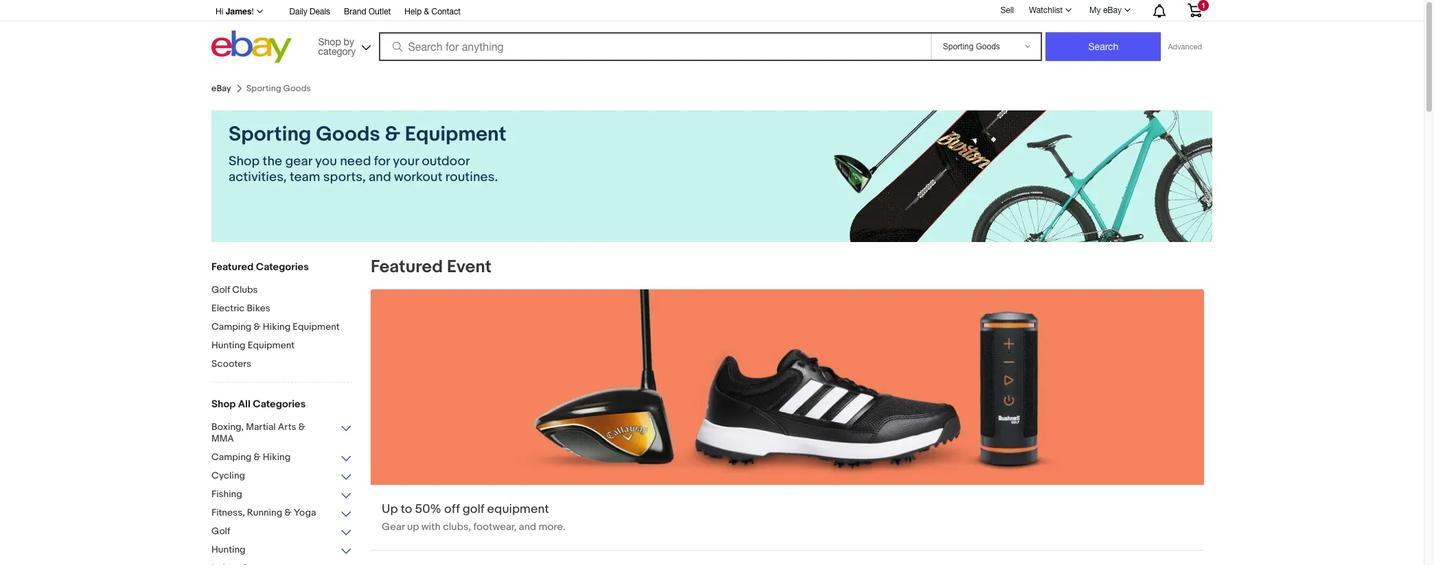 Task type: vqa. For each thing, say whether or not it's contained in the screenshot.
Use within BRAND NEW Genuine Icee Slushie Making Machine For Counter-Top Home Use Fast Ship
no



Task type: describe. For each thing, give the bounding box(es) containing it.
hunting inside golf clubs electric bikes camping & hiking equipment hunting equipment scooters
[[211, 340, 246, 352]]

shop by category
[[318, 36, 356, 57]]

advanced
[[1168, 43, 1202, 51]]

shop for categories
[[211, 398, 236, 411]]

camping & hiking equipment link
[[211, 321, 352, 334]]

fishing
[[211, 489, 242, 501]]

featured for featured categories
[[211, 261, 254, 274]]

& inside help & contact link
[[424, 7, 429, 16]]

and inside up to 50% off golf equipment gear up with clubs, footwear, and more.
[[519, 521, 536, 534]]

my ebay link
[[1082, 2, 1137, 19]]

by
[[344, 36, 354, 47]]

2 vertical spatial equipment
[[248, 340, 295, 352]]

routines.
[[445, 170, 498, 185]]

cycling button
[[211, 470, 352, 483]]

Search for anything text field
[[381, 34, 929, 60]]

electric
[[211, 303, 245, 314]]

clubs,
[[443, 521, 471, 534]]

account navigation
[[208, 0, 1213, 21]]

brand
[[344, 7, 366, 16]]

running
[[247, 507, 282, 519]]

boxing, martial arts & mma camping & hiking cycling fishing fitness, running & yoga golf hunting
[[211, 422, 316, 556]]

& inside sporting goods & equipment shop the gear you need for your outdoor activities, team sports, and workout routines.
[[385, 122, 400, 147]]

& inside golf clubs electric bikes camping & hiking equipment hunting equipment scooters
[[254, 321, 261, 333]]

bikes
[[247, 303, 270, 314]]

more.
[[539, 521, 566, 534]]

scooters
[[211, 358, 251, 370]]

sell link
[[995, 5, 1020, 15]]

none text field containing up to 50% off golf equipment
[[371, 290, 1204, 551]]

golf button
[[211, 526, 352, 539]]

hi
[[216, 7, 223, 16]]

fishing button
[[211, 489, 352, 502]]

golf clubs link
[[211, 284, 352, 297]]

boxing,
[[211, 422, 244, 433]]

hiking inside golf clubs electric bikes camping & hiking equipment hunting equipment scooters
[[263, 321, 291, 333]]

for
[[374, 154, 390, 170]]

none submit inside shop by category banner
[[1046, 32, 1161, 61]]

need
[[340, 154, 371, 170]]

arts
[[278, 422, 296, 433]]

contact
[[432, 7, 461, 16]]

workout
[[394, 170, 442, 185]]

deals
[[310, 7, 330, 16]]

ebay link
[[211, 83, 231, 94]]

watchlist
[[1029, 5, 1063, 15]]

hunting button
[[211, 545, 352, 558]]

sports,
[[323, 170, 366, 185]]

shop inside sporting goods & equipment shop the gear you need for your outdoor activities, team sports, and workout routines.
[[229, 154, 260, 170]]

outlet
[[369, 7, 391, 16]]

yoga
[[294, 507, 316, 519]]

golf clubs electric bikes camping & hiking equipment hunting equipment scooters
[[211, 284, 340, 370]]

featured event
[[371, 257, 492, 278]]

james
[[226, 6, 252, 16]]

fitness,
[[211, 507, 245, 519]]

up
[[382, 503, 398, 518]]

you
[[315, 154, 337, 170]]

help & contact
[[405, 7, 461, 16]]

and inside sporting goods & equipment shop the gear you need for your outdoor activities, team sports, and workout routines.
[[369, 170, 391, 185]]

scooters link
[[211, 358, 352, 371]]

all
[[238, 398, 251, 411]]

help
[[405, 7, 422, 16]]

1 vertical spatial equipment
[[293, 321, 340, 333]]

footwear,
[[474, 521, 517, 534]]

gear
[[285, 154, 312, 170]]

your
[[393, 154, 419, 170]]

featured for featured event
[[371, 257, 443, 278]]

brand outlet link
[[344, 5, 391, 20]]

camping inside boxing, martial arts & mma camping & hiking cycling fishing fitness, running & yoga golf hunting
[[211, 452, 252, 463]]

ebay inside account navigation
[[1103, 5, 1122, 15]]

my
[[1090, 5, 1101, 15]]

!
[[252, 7, 254, 16]]



Task type: locate. For each thing, give the bounding box(es) containing it.
equipment up outdoor
[[405, 122, 506, 147]]

shop
[[318, 36, 341, 47], [229, 154, 260, 170], [211, 398, 236, 411]]

my ebay
[[1090, 5, 1122, 15]]

& right 'arts'
[[298, 422, 305, 433]]

event
[[447, 257, 492, 278]]

shop for category
[[318, 36, 341, 47]]

category
[[318, 46, 356, 57]]

2 golf from the top
[[211, 526, 230, 538]]

1 vertical spatial categories
[[253, 398, 306, 411]]

1 vertical spatial and
[[519, 521, 536, 534]]

ebay right my
[[1103, 5, 1122, 15]]

categories up 'arts'
[[253, 398, 306, 411]]

shop inside "shop by category"
[[318, 36, 341, 47]]

activities,
[[229, 170, 287, 185]]

the
[[263, 154, 282, 170]]

0 vertical spatial golf
[[211, 284, 230, 296]]

golf inside golf clubs electric bikes camping & hiking equipment hunting equipment scooters
[[211, 284, 230, 296]]

1 camping from the top
[[211, 321, 252, 333]]

up
[[407, 521, 419, 534]]

hunting up the scooters
[[211, 340, 246, 352]]

0 vertical spatial camping
[[211, 321, 252, 333]]

equipment
[[487, 503, 549, 518]]

shop all categories
[[211, 398, 306, 411]]

0 vertical spatial categories
[[256, 261, 309, 274]]

golf up the "electric"
[[211, 284, 230, 296]]

sporting
[[229, 122, 311, 147]]

None text field
[[371, 290, 1204, 551]]

& down martial
[[254, 452, 261, 463]]

equipment down electric bikes link
[[293, 321, 340, 333]]

1 horizontal spatial featured
[[371, 257, 443, 278]]

electric bikes link
[[211, 303, 352, 316]]

with
[[421, 521, 441, 534]]

camping inside golf clubs electric bikes camping & hiking equipment hunting equipment scooters
[[211, 321, 252, 333]]

martial
[[246, 422, 276, 433]]

golf down fitness,
[[211, 526, 230, 538]]

hiking inside boxing, martial arts & mma camping & hiking cycling fishing fitness, running & yoga golf hunting
[[263, 452, 291, 463]]

1 vertical spatial golf
[[211, 526, 230, 538]]

daily
[[289, 7, 307, 16]]

shop left the
[[229, 154, 260, 170]]

hi james !
[[216, 6, 254, 16]]

brand outlet
[[344, 7, 391, 16]]

shop by category button
[[312, 31, 374, 60]]

featured left event
[[371, 257, 443, 278]]

shop left all at the left of the page
[[211, 398, 236, 411]]

0 horizontal spatial ebay
[[211, 83, 231, 94]]

0 vertical spatial hiking
[[263, 321, 291, 333]]

2 hiking from the top
[[263, 452, 291, 463]]

0 vertical spatial and
[[369, 170, 391, 185]]

and down the equipment
[[519, 521, 536, 534]]

1 hiking from the top
[[263, 321, 291, 333]]

hunting equipment link
[[211, 340, 352, 353]]

daily deals
[[289, 7, 330, 16]]

& right "help"
[[424, 7, 429, 16]]

shop left "by"
[[318, 36, 341, 47]]

daily deals link
[[289, 5, 330, 20]]

golf
[[211, 284, 230, 296], [211, 526, 230, 538]]

hunting inside boxing, martial arts & mma camping & hiking cycling fishing fitness, running & yoga golf hunting
[[211, 545, 246, 556]]

0 vertical spatial shop
[[318, 36, 341, 47]]

& up for
[[385, 122, 400, 147]]

featured
[[371, 257, 443, 278], [211, 261, 254, 274]]

0 vertical spatial hunting
[[211, 340, 246, 352]]

equipment down camping & hiking equipment link
[[248, 340, 295, 352]]

team
[[290, 170, 320, 185]]

ebay
[[1103, 5, 1122, 15], [211, 83, 231, 94]]

golf
[[463, 503, 484, 518]]

featured categories
[[211, 261, 309, 274]]

2 camping from the top
[[211, 452, 252, 463]]

& left yoga
[[285, 507, 292, 519]]

categories
[[256, 261, 309, 274], [253, 398, 306, 411]]

and
[[369, 170, 391, 185], [519, 521, 536, 534]]

1 vertical spatial ebay
[[211, 83, 231, 94]]

shop by category banner
[[208, 0, 1213, 67]]

0 vertical spatial ebay
[[1103, 5, 1122, 15]]

cycling
[[211, 470, 245, 482]]

0 vertical spatial equipment
[[405, 122, 506, 147]]

gear
[[382, 521, 405, 534]]

None submit
[[1046, 32, 1161, 61]]

outdoor
[[422, 154, 470, 170]]

clubs
[[232, 284, 258, 296]]

off
[[444, 503, 460, 518]]

camping down the "electric"
[[211, 321, 252, 333]]

1 vertical spatial camping
[[211, 452, 252, 463]]

equipment
[[405, 122, 506, 147], [293, 321, 340, 333], [248, 340, 295, 352]]

1 hunting from the top
[[211, 340, 246, 352]]

categories up golf clubs link
[[256, 261, 309, 274]]

sporting goods & equipment shop the gear you need for your outdoor activities, team sports, and workout routines.
[[229, 122, 506, 185]]

2 vertical spatial shop
[[211, 398, 236, 411]]

golf inside boxing, martial arts & mma camping & hiking cycling fishing fitness, running & yoga golf hunting
[[211, 526, 230, 538]]

advanced link
[[1161, 33, 1209, 60]]

and left your on the left top
[[369, 170, 391, 185]]

camping
[[211, 321, 252, 333], [211, 452, 252, 463]]

hunting down fitness,
[[211, 545, 246, 556]]

fitness, running & yoga button
[[211, 507, 352, 520]]

& down the bikes
[[254, 321, 261, 333]]

0 horizontal spatial featured
[[211, 261, 254, 274]]

sell
[[1001, 5, 1014, 15]]

1 vertical spatial hiking
[[263, 452, 291, 463]]

1 horizontal spatial ebay
[[1103, 5, 1122, 15]]

2 hunting from the top
[[211, 545, 246, 556]]

equipment inside sporting goods & equipment shop the gear you need for your outdoor activities, team sports, and workout routines.
[[405, 122, 506, 147]]

1 link
[[1180, 0, 1211, 20]]

hiking
[[263, 321, 291, 333], [263, 452, 291, 463]]

hiking up cycling dropdown button
[[263, 452, 291, 463]]

1 horizontal spatial and
[[519, 521, 536, 534]]

goods
[[316, 122, 380, 147]]

1
[[1202, 1, 1206, 10]]

50%
[[415, 503, 441, 518]]

hiking down electric bikes link
[[263, 321, 291, 333]]

1 golf from the top
[[211, 284, 230, 296]]

1 vertical spatial shop
[[229, 154, 260, 170]]

camping & hiking button
[[211, 452, 352, 465]]

1 vertical spatial hunting
[[211, 545, 246, 556]]

boxing, martial arts & mma button
[[211, 422, 352, 446]]

ebay up sporting
[[211, 83, 231, 94]]

to
[[401, 503, 412, 518]]

0 horizontal spatial and
[[369, 170, 391, 185]]

watchlist link
[[1022, 2, 1078, 19]]

up to 50% off golf equipment gear up with clubs, footwear, and more.
[[382, 503, 566, 534]]

hunting
[[211, 340, 246, 352], [211, 545, 246, 556]]

mma
[[211, 433, 234, 445]]

camping up cycling
[[211, 452, 252, 463]]

featured up clubs
[[211, 261, 254, 274]]

&
[[424, 7, 429, 16], [385, 122, 400, 147], [254, 321, 261, 333], [298, 422, 305, 433], [254, 452, 261, 463], [285, 507, 292, 519]]

help & contact link
[[405, 5, 461, 20]]



